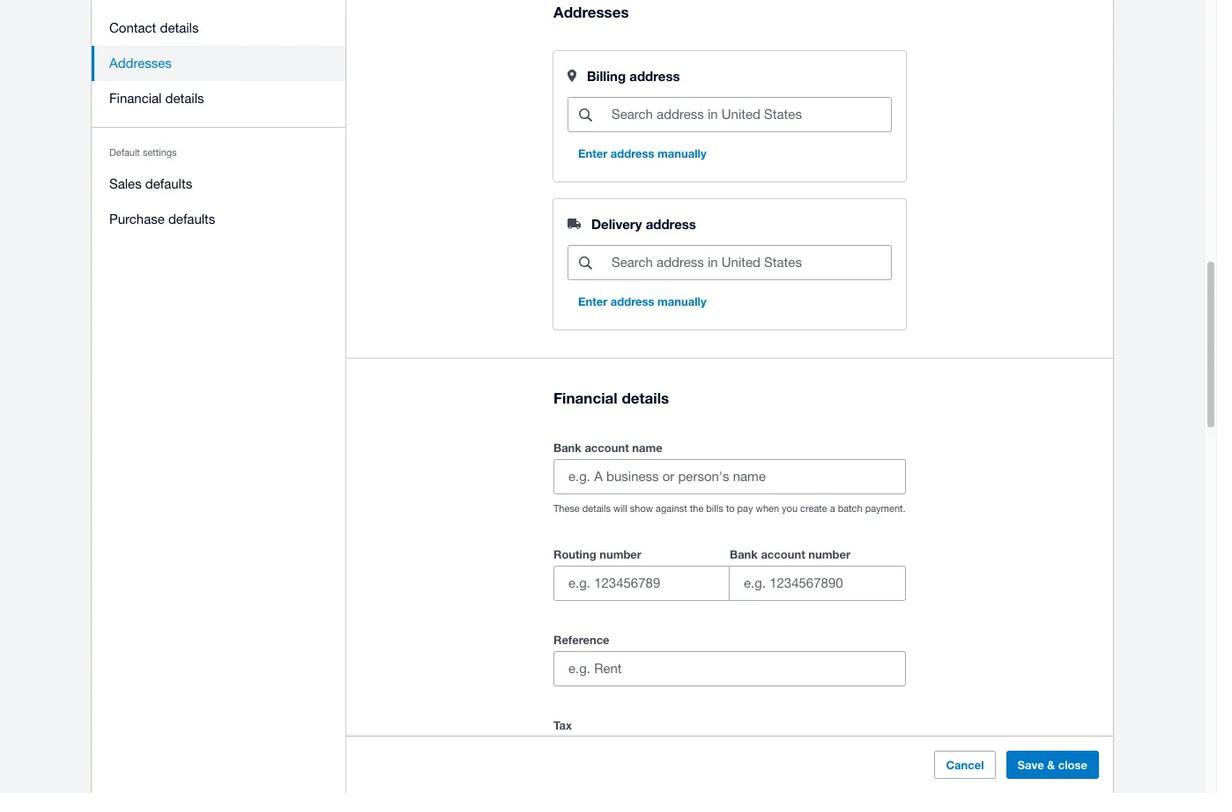 Task type: locate. For each thing, give the bounding box(es) containing it.
search address in united states field for billing address
[[610, 98, 891, 132]]

enter for billing address
[[578, 147, 607, 161]]

1 vertical spatial financial
[[553, 388, 618, 407]]

cancel
[[946, 758, 984, 772]]

addresses down contact
[[109, 56, 172, 71]]

account inside group
[[761, 547, 805, 561]]

pay
[[737, 503, 753, 513]]

billing address icon image
[[568, 70, 576, 82]]

2 enter from the top
[[578, 295, 607, 309]]

address right delivery at the top of the page
[[646, 216, 696, 232]]

you
[[782, 503, 798, 513]]

save & close
[[1017, 758, 1088, 772]]

0 vertical spatial enter
[[578, 147, 607, 161]]

purchase
[[109, 212, 165, 226]]

menu
[[92, 0, 346, 248]]

enter
[[578, 147, 607, 161], [578, 295, 607, 309]]

enter address manually button up delivery address
[[568, 140, 717, 168]]

2 enter address manually button from the top
[[568, 288, 717, 316]]

contact details
[[109, 20, 199, 35]]

group
[[553, 543, 906, 601]]

0 horizontal spatial account
[[585, 440, 629, 454]]

account up bank account number field
[[761, 547, 805, 561]]

2 manually from the top
[[657, 295, 706, 309]]

0 vertical spatial addresses
[[553, 3, 629, 21]]

number up routing number field
[[599, 547, 641, 561]]

enter address manually button for billing
[[568, 140, 717, 168]]

0 vertical spatial defaults
[[145, 176, 192, 191]]

0 vertical spatial enter address manually
[[578, 147, 706, 161]]

delivery
[[591, 216, 642, 232]]

financial details up bank account name
[[553, 388, 669, 407]]

1 enter from the top
[[578, 147, 607, 161]]

reference group
[[553, 629, 906, 686]]

2 search address in united states field from the top
[[610, 246, 891, 280]]

financial
[[109, 91, 162, 106], [553, 388, 618, 407]]

0 vertical spatial account
[[585, 440, 629, 454]]

create
[[800, 503, 827, 513]]

1 vertical spatial enter address manually
[[578, 295, 706, 309]]

0 vertical spatial manually
[[657, 147, 706, 161]]

details down addresses link
[[165, 91, 204, 106]]

financial details up settings
[[109, 91, 204, 106]]

group containing routing number
[[553, 543, 906, 601]]

0 vertical spatial financial details
[[109, 91, 204, 106]]

account
[[585, 440, 629, 454], [761, 547, 805, 561]]

details left will
[[582, 503, 611, 513]]

contact
[[109, 20, 156, 35]]

0 horizontal spatial financial details
[[109, 91, 204, 106]]

defaults
[[145, 176, 192, 191], [168, 212, 215, 226]]

billing address
[[587, 68, 680, 84]]

2 enter address manually from the top
[[578, 295, 706, 309]]

defaults down sales defaults link
[[168, 212, 215, 226]]

addresses up "billing"
[[553, 3, 629, 21]]

when
[[756, 503, 779, 513]]

1 horizontal spatial number
[[808, 547, 850, 561]]

cancel button
[[935, 751, 995, 779]]

bank
[[553, 440, 581, 454], [730, 547, 758, 561]]

enter address manually up delivery address
[[578, 147, 706, 161]]

sales
[[109, 176, 142, 191]]

1 horizontal spatial financial details
[[553, 388, 669, 407]]

financial details link
[[92, 81, 346, 116]]

billing
[[587, 68, 626, 84]]

enter for delivery address
[[578, 295, 607, 309]]

manually down delivery address
[[657, 295, 706, 309]]

1 horizontal spatial addresses
[[553, 3, 629, 21]]

delivery address
[[591, 216, 696, 232]]

address up delivery address
[[611, 147, 654, 161]]

account left name
[[585, 440, 629, 454]]

will
[[613, 503, 627, 513]]

number up bank account number field
[[808, 547, 850, 561]]

manually
[[657, 147, 706, 161], [657, 295, 706, 309]]

manually for billing address
[[657, 147, 706, 161]]

bank inside group
[[730, 547, 758, 561]]

bank for bank account number
[[730, 547, 758, 561]]

1 vertical spatial enter
[[578, 295, 607, 309]]

financial up bank account name
[[553, 388, 618, 407]]

against
[[656, 503, 687, 513]]

to
[[726, 503, 735, 513]]

manually up delivery address
[[657, 147, 706, 161]]

0 horizontal spatial financial
[[109, 91, 162, 106]]

1 vertical spatial bank
[[730, 547, 758, 561]]

financial details
[[109, 91, 204, 106], [553, 388, 669, 407]]

defaults down settings
[[145, 176, 192, 191]]

0 vertical spatial financial
[[109, 91, 162, 106]]

purchase defaults
[[109, 212, 215, 226]]

1 horizontal spatial account
[[761, 547, 805, 561]]

details
[[160, 20, 199, 35], [165, 91, 204, 106], [622, 388, 669, 407], [582, 503, 611, 513]]

number
[[599, 547, 641, 561], [808, 547, 850, 561]]

0 horizontal spatial addresses
[[109, 56, 172, 71]]

address right "billing"
[[629, 68, 680, 84]]

financial up default settings
[[109, 91, 162, 106]]

save
[[1017, 758, 1044, 772]]

enter address manually
[[578, 147, 706, 161], [578, 295, 706, 309]]

1 search address in united states field from the top
[[610, 98, 891, 132]]

1 vertical spatial account
[[761, 547, 805, 561]]

1 vertical spatial enter address manually button
[[568, 288, 717, 316]]

2 number from the left
[[808, 547, 850, 561]]

0 horizontal spatial number
[[599, 547, 641, 561]]

1 horizontal spatial bank
[[730, 547, 758, 561]]

0 horizontal spatial bank
[[553, 440, 581, 454]]

0 vertical spatial search address in united states field
[[610, 98, 891, 132]]

bank down the pay
[[730, 547, 758, 561]]

a
[[830, 503, 835, 513]]

default
[[109, 147, 140, 158]]

addresses
[[553, 3, 629, 21], [109, 56, 172, 71]]

1 manually from the top
[[657, 147, 706, 161]]

bank account number
[[730, 547, 850, 561]]

1 enter address manually button from the top
[[568, 140, 717, 168]]

Search address in United States field
[[610, 98, 891, 132], [610, 246, 891, 280]]

1 vertical spatial manually
[[657, 295, 706, 309]]

bank up these
[[553, 440, 581, 454]]

1 vertical spatial addresses
[[109, 56, 172, 71]]

1 vertical spatial search address in united states field
[[610, 246, 891, 280]]

0 vertical spatial bank
[[553, 440, 581, 454]]

sales defaults
[[109, 176, 192, 191]]

1 enter address manually from the top
[[578, 147, 706, 161]]

address
[[629, 68, 680, 84], [611, 147, 654, 161], [646, 216, 696, 232], [611, 295, 654, 309]]

enter address manually button down delivery address
[[568, 288, 717, 316]]

0 vertical spatial enter address manually button
[[568, 140, 717, 168]]

enter down "shipping address icon"
[[578, 295, 607, 309]]

payment.
[[865, 503, 906, 513]]

1 vertical spatial defaults
[[168, 212, 215, 226]]

financial inside "link"
[[109, 91, 162, 106]]

enter address manually button
[[568, 140, 717, 168], [568, 288, 717, 316]]

enter address manually down delivery address
[[578, 295, 706, 309]]

the
[[690, 503, 704, 513]]

enter up "shipping address icon"
[[578, 147, 607, 161]]



Task type: describe. For each thing, give the bounding box(es) containing it.
purchase defaults link
[[92, 202, 346, 237]]

&
[[1047, 758, 1055, 772]]

tax
[[553, 718, 572, 732]]

close
[[1058, 758, 1088, 772]]

1 horizontal spatial financial
[[553, 388, 618, 407]]

defaults for purchase defaults
[[168, 212, 215, 226]]

enter address manually for delivery
[[578, 295, 706, 309]]

details up name
[[622, 388, 669, 407]]

these details will show against the bills to pay when you create a batch payment.
[[553, 503, 906, 513]]

sales defaults link
[[92, 167, 346, 202]]

routing number
[[553, 547, 641, 561]]

shipping address icon image
[[568, 219, 581, 230]]

search address in united states field for delivery address
[[610, 246, 891, 280]]

reference
[[553, 632, 609, 647]]

name
[[632, 440, 663, 454]]

defaults for sales defaults
[[145, 176, 192, 191]]

Bank account number field
[[730, 566, 905, 600]]

financial details inside "link"
[[109, 91, 204, 106]]

these
[[553, 503, 580, 513]]

batch
[[838, 503, 862, 513]]

enter address manually for billing
[[578, 147, 706, 161]]

Reference field
[[554, 652, 905, 685]]

address down delivery address
[[611, 295, 654, 309]]

manually for delivery address
[[657, 295, 706, 309]]

routing
[[553, 547, 596, 561]]

save & close button
[[1006, 751, 1099, 779]]

account for name
[[585, 440, 629, 454]]

bank for bank account name
[[553, 440, 581, 454]]

enter address manually button for delivery
[[568, 288, 717, 316]]

1 vertical spatial financial details
[[553, 388, 669, 407]]

bank account name
[[553, 440, 663, 454]]

account for number
[[761, 547, 805, 561]]

addresses link
[[92, 46, 346, 81]]

menu containing contact details
[[92, 0, 346, 248]]

settings
[[143, 147, 177, 158]]

details inside "link"
[[165, 91, 204, 106]]

1 number from the left
[[599, 547, 641, 561]]

default settings
[[109, 147, 177, 158]]

bills
[[706, 503, 723, 513]]

details right contact
[[160, 20, 199, 35]]

show
[[630, 503, 653, 513]]

contact details link
[[92, 11, 346, 46]]

Bank account name field
[[554, 460, 905, 493]]

Routing number field
[[554, 566, 729, 600]]



Task type: vqa. For each thing, say whether or not it's contained in the screenshot.
Tax
yes



